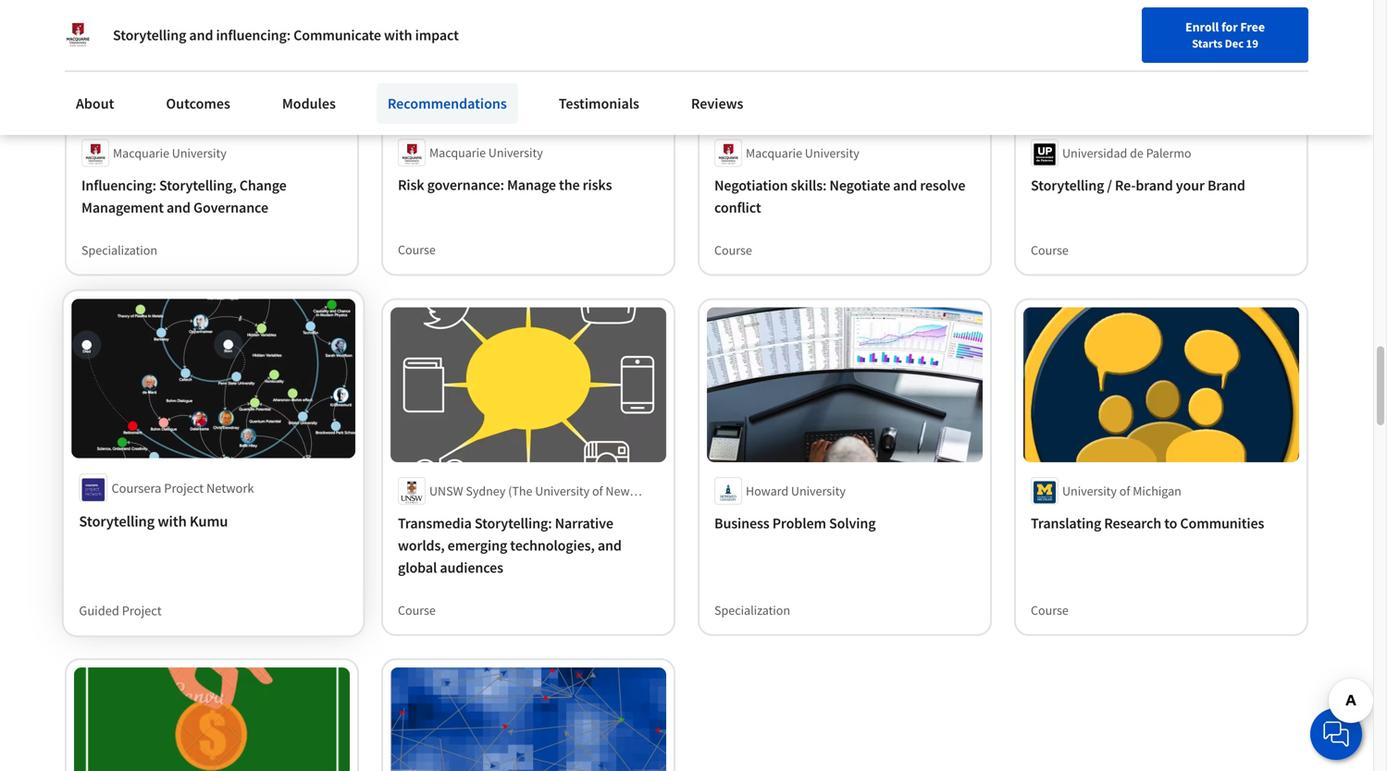 Task type: locate. For each thing, give the bounding box(es) containing it.
1 vertical spatial specialization
[[714, 602, 790, 619]]

about link
[[65, 83, 125, 124]]

1 of from the left
[[592, 483, 603, 500]]

negotiation
[[714, 176, 788, 195]]

project
[[164, 480, 204, 497], [122, 603, 162, 620]]

None search field
[[264, 12, 625, 49]]

macquarie university up 'risk governance: manage the risks'
[[429, 145, 543, 161]]

3 macquarie university from the left
[[746, 145, 859, 161]]

storytelling down coursera
[[79, 512, 155, 531]]

1 vertical spatial storytelling
[[1031, 176, 1104, 195]]

howard university
[[746, 483, 846, 500]]

2 macquarie from the left
[[429, 145, 486, 161]]

project up kumu
[[164, 480, 204, 497]]

1 macquarie from the left
[[113, 145, 169, 161]]

university
[[172, 145, 226, 161], [488, 145, 543, 161], [805, 145, 859, 161], [535, 483, 590, 500], [791, 483, 846, 500], [1062, 483, 1117, 500]]

university up 'risk governance: manage the risks'
[[488, 145, 543, 161]]

university up translating on the bottom of the page
[[1062, 483, 1117, 500]]

macquarie university image
[[65, 22, 91, 48]]

business problem solving
[[714, 514, 876, 533]]

coursera image
[[22, 15, 140, 45]]

macquarie for risk
[[429, 145, 486, 161]]

project right guided
[[122, 603, 162, 620]]

1 horizontal spatial specialization
[[714, 602, 790, 619]]

storytelling right the macquarie university icon
[[113, 26, 186, 44]]

university up skills:
[[805, 145, 859, 161]]

1 horizontal spatial of
[[1119, 483, 1130, 500]]

0 horizontal spatial specialization
[[81, 242, 157, 258]]

macquarie up negotiation
[[746, 145, 802, 161]]

macquarie
[[113, 145, 169, 161], [429, 145, 486, 161], [746, 145, 802, 161]]

specialization down the business
[[714, 602, 790, 619]]

of inside unsw sydney (the university of new south wales)
[[592, 483, 603, 500]]

free
[[1240, 19, 1265, 35]]

of left new
[[592, 483, 603, 500]]

0 horizontal spatial of
[[592, 483, 603, 500]]

2 vertical spatial storytelling
[[79, 512, 155, 531]]

reviews
[[691, 94, 743, 113]]

narrative
[[555, 514, 613, 533]]

your
[[1176, 176, 1205, 195]]

2 horizontal spatial macquarie
[[746, 145, 802, 161]]

with
[[384, 26, 412, 44], [158, 512, 187, 531]]

1 vertical spatial with
[[158, 512, 187, 531]]

unsw sydney (the university of new south wales)
[[429, 483, 630, 518]]

specialization down management
[[81, 242, 157, 258]]

macquarie university for skills:
[[746, 145, 859, 161]]

of left michigan
[[1119, 483, 1130, 500]]

modules link
[[271, 83, 347, 124]]

chat with us image
[[1321, 720, 1351, 750]]

show notifications image
[[1123, 23, 1146, 45]]

specialization
[[81, 242, 157, 258], [714, 602, 790, 619]]

university up storytelling,
[[172, 145, 226, 161]]

negotiation skills: negotiate and resolve conflict link
[[714, 174, 975, 219]]

communicate
[[293, 26, 381, 44]]

and down the narrative
[[598, 537, 622, 555]]

0 horizontal spatial with
[[158, 512, 187, 531]]

specialization for influencing: storytelling, change management and governance
[[81, 242, 157, 258]]

2 macquarie university from the left
[[429, 145, 543, 161]]

de
[[1130, 145, 1144, 161]]

solving
[[829, 514, 876, 533]]

macquarie university up skills:
[[746, 145, 859, 161]]

storytelling / re-brand your brand
[[1031, 176, 1245, 195]]

research
[[1104, 514, 1161, 533]]

3 macquarie from the left
[[746, 145, 802, 161]]

/
[[1107, 176, 1112, 195]]

university up the narrative
[[535, 483, 590, 500]]

0 vertical spatial project
[[164, 480, 204, 497]]

0 horizontal spatial macquarie
[[113, 145, 169, 161]]

conflict
[[714, 198, 761, 217]]

menu item
[[985, 19, 1104, 79]]

university for negotiation
[[805, 145, 859, 161]]

1 horizontal spatial project
[[164, 480, 204, 497]]

and down storytelling,
[[167, 198, 191, 217]]

and
[[189, 26, 213, 44], [893, 176, 917, 195], [167, 198, 191, 217], [598, 537, 622, 555]]

university up 'problem' in the right of the page
[[791, 483, 846, 500]]

storytelling
[[113, 26, 186, 44], [1031, 176, 1104, 195], [79, 512, 155, 531]]

0 vertical spatial specialization
[[81, 242, 157, 258]]

of
[[592, 483, 603, 500], [1119, 483, 1130, 500]]

macquarie for influencing:
[[113, 145, 169, 161]]

course
[[398, 242, 436, 258], [714, 242, 752, 258], [1031, 242, 1069, 258], [398, 602, 436, 619], [1031, 602, 1069, 619]]

1 horizontal spatial with
[[384, 26, 412, 44]]

business problem solving link
[[714, 513, 975, 535]]

project for guided
[[122, 603, 162, 620]]

influencing:
[[216, 26, 291, 44]]

influencing:
[[81, 176, 156, 195]]

0 horizontal spatial project
[[122, 603, 162, 620]]

university for risk
[[488, 145, 543, 161]]

enroll for free starts dec 19
[[1185, 19, 1265, 51]]

1 horizontal spatial macquarie university
[[429, 145, 543, 161]]

course for risk governance: manage the risks
[[398, 242, 436, 258]]

and left the resolve
[[893, 176, 917, 195]]

macquarie university for storytelling,
[[113, 145, 226, 161]]

2 horizontal spatial macquarie university
[[746, 145, 859, 161]]

1 horizontal spatial macquarie
[[429, 145, 486, 161]]

macquarie university
[[113, 145, 226, 161], [429, 145, 543, 161], [746, 145, 859, 161]]

manage
[[507, 176, 556, 195]]

1 vertical spatial project
[[122, 603, 162, 620]]

testimonials link
[[548, 83, 650, 124]]

dec
[[1225, 36, 1244, 51]]

unsw
[[429, 483, 463, 500]]

with left impact
[[384, 26, 412, 44]]

network
[[206, 480, 254, 497]]

macquarie up influencing:
[[113, 145, 169, 161]]

and inside negotiation skills: negotiate and resolve conflict
[[893, 176, 917, 195]]

storytelling left /
[[1031, 176, 1104, 195]]

risk governance: manage the risks link
[[398, 174, 659, 196]]

palermo
[[1146, 145, 1191, 161]]

influencing: storytelling, change management and governance
[[81, 176, 287, 217]]

risks
[[583, 176, 612, 195]]

business
[[714, 514, 770, 533]]

0 vertical spatial storytelling
[[113, 26, 186, 44]]

with down coursera project network
[[158, 512, 187, 531]]

translating research to communities
[[1031, 514, 1264, 533]]

translating
[[1031, 514, 1101, 533]]

wales)
[[464, 502, 500, 518]]

transmedia
[[398, 514, 472, 533]]

michigan
[[1133, 483, 1182, 500]]

resolve
[[920, 176, 966, 195]]

1 macquarie university from the left
[[113, 145, 226, 161]]

storytelling for storytelling and influencing: communicate with impact
[[113, 26, 186, 44]]

coursera project network
[[111, 480, 254, 497]]

macquarie up governance:
[[429, 145, 486, 161]]

macquarie university up storytelling,
[[113, 145, 226, 161]]

0 horizontal spatial macquarie university
[[113, 145, 226, 161]]

enroll
[[1185, 19, 1219, 35]]



Task type: describe. For each thing, give the bounding box(es) containing it.
for
[[1221, 19, 1238, 35]]

universidad de palermo
[[1062, 145, 1191, 161]]

about
[[76, 94, 114, 113]]

emerging
[[448, 537, 507, 555]]

translating research to communities link
[[1031, 513, 1292, 535]]

0 vertical spatial with
[[384, 26, 412, 44]]

storytelling for storytelling / re-brand your brand
[[1031, 176, 1104, 195]]

coursera
[[111, 480, 161, 497]]

guided
[[79, 603, 119, 620]]

course for transmedia storytelling: narrative worlds, emerging technologies, and global audiences
[[398, 602, 436, 619]]

(the
[[508, 483, 532, 500]]

negotiation skills: negotiate and resolve conflict
[[714, 176, 966, 217]]

influencing: storytelling, change management and governance link
[[81, 174, 342, 219]]

and left influencing:
[[189, 26, 213, 44]]

and inside influencing: storytelling, change management and governance
[[167, 198, 191, 217]]

storytelling for storytelling with kumu
[[79, 512, 155, 531]]

transmedia storytelling: narrative worlds, emerging technologies, and global audiences
[[398, 514, 622, 577]]

transmedia storytelling: narrative worlds, emerging technologies, and global audiences link
[[398, 513, 659, 579]]

technologies,
[[510, 537, 595, 555]]

the
[[559, 176, 580, 195]]

storytelling with kumu link
[[79, 510, 348, 533]]

problem
[[772, 514, 826, 533]]

brand
[[1208, 176, 1245, 195]]

skills:
[[791, 176, 827, 195]]

new
[[606, 483, 630, 500]]

brand
[[1136, 176, 1173, 195]]

storytelling:
[[475, 514, 552, 533]]

course for translating research to communities
[[1031, 602, 1069, 619]]

storytelling and influencing: communicate with impact
[[113, 26, 459, 44]]

modules
[[282, 94, 336, 113]]

negotiate
[[830, 176, 890, 195]]

change
[[239, 176, 287, 195]]

sydney
[[466, 483, 506, 500]]

and inside transmedia storytelling: narrative worlds, emerging technologies, and global audiences
[[598, 537, 622, 555]]

communities
[[1180, 514, 1264, 533]]

specialization for business problem solving
[[714, 602, 790, 619]]

macquarie university for governance:
[[429, 145, 543, 161]]

19
[[1246, 36, 1258, 51]]

university for influencing:
[[172, 145, 226, 161]]

recommendations
[[388, 94, 507, 113]]

university inside unsw sydney (the university of new south wales)
[[535, 483, 590, 500]]

to
[[1164, 514, 1177, 533]]

reviews link
[[680, 83, 755, 124]]

risk
[[398, 176, 424, 195]]

impact
[[415, 26, 459, 44]]

course for storytelling / re-brand your brand
[[1031, 242, 1069, 258]]

kumu
[[190, 512, 228, 531]]

re-
[[1115, 176, 1136, 195]]

university for business
[[791, 483, 846, 500]]

worlds,
[[398, 537, 445, 555]]

howard
[[746, 483, 789, 500]]

audiences
[[440, 559, 503, 577]]

south
[[429, 502, 462, 518]]

outcomes link
[[155, 83, 241, 124]]

storytelling with kumu
[[79, 512, 228, 531]]

starts
[[1192, 36, 1223, 51]]

management
[[81, 198, 164, 217]]

storytelling,
[[159, 176, 237, 195]]

guided project
[[79, 603, 162, 620]]

testimonials
[[559, 94, 639, 113]]

governance
[[193, 198, 268, 217]]

governance:
[[427, 176, 504, 195]]

storytelling / re-brand your brand link
[[1031, 174, 1292, 196]]

global
[[398, 559, 437, 577]]

risk governance: manage the risks
[[398, 176, 612, 195]]

course for negotiation skills: negotiate and resolve conflict
[[714, 242, 752, 258]]

macquarie for negotiation
[[746, 145, 802, 161]]

university of michigan
[[1062, 483, 1182, 500]]

outcomes
[[166, 94, 230, 113]]

recommendations link
[[376, 83, 518, 124]]

universidad
[[1062, 145, 1127, 161]]

2 of from the left
[[1119, 483, 1130, 500]]

project for coursera
[[164, 480, 204, 497]]



Task type: vqa. For each thing, say whether or not it's contained in the screenshot.
an
no



